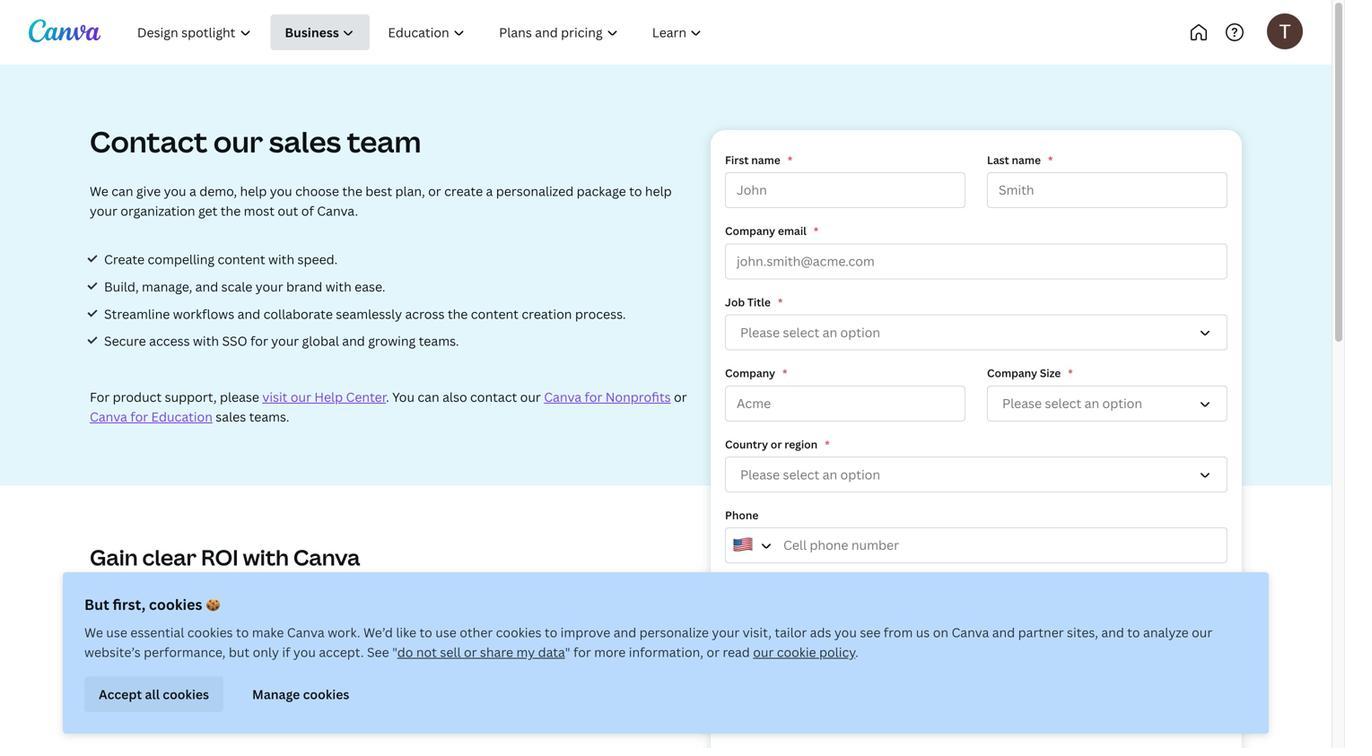 Task type: vqa. For each thing, say whether or not it's contained in the screenshot.
improve
yes



Task type: describe. For each thing, give the bounding box(es) containing it.
we use essential cookies to make canva work. we'd like to use other cookies to improve and personalize your visit, tailor ads you see from us on canva and partner sites, and to analyze our website's performance, but only if you accept. see "
[[84, 624, 1213, 661]]

ease.
[[355, 278, 386, 295]]

contact
[[90, 122, 208, 161]]

design for 230
[[184, 643, 223, 660]]

0 vertical spatial the
[[342, 183, 363, 200]]

if
[[282, 644, 290, 661]]

cookies up essential
[[149, 595, 202, 615]]

🇺🇸 button
[[725, 528, 783, 564]]

across
[[405, 306, 445, 323]]

john.smith@acme.com text field
[[725, 244, 1228, 280]]

your down the collaborate
[[271, 333, 299, 350]]

from
[[884, 624, 913, 641]]

we for we use essential cookies to make canva work. we'd like to use other cookies to improve and personalize your visit, tailor ads you see from us on canva and partner sites, and to analyze our website's performance, but only if you accept. see "
[[84, 624, 103, 641]]

growing
[[368, 333, 416, 350]]

0 horizontal spatial content
[[218, 251, 265, 268]]

your right scale
[[256, 278, 283, 295]]

collaborate
[[264, 306, 333, 323]]

* right "region"
[[825, 437, 830, 452]]

also
[[443, 389, 467, 406]]

to up reduction at left bottom
[[545, 624, 558, 641]]

improve
[[561, 624, 611, 641]]

for down 'product'
[[130, 409, 148, 426]]

" inside we use essential cookies to make canva work. we'd like to use other cookies to improve and personalize your visit, tailor ads you see from us on canva and partner sites, and to analyze our website's performance, but only if you accept. see "
[[392, 644, 397, 661]]

with left us?
[[1008, 650, 1031, 665]]

demo,
[[199, 183, 237, 200]]

website's
[[84, 644, 141, 661]]

sites,
[[1067, 624, 1099, 641]]

name for last name
[[1012, 153, 1041, 167]]

increase
[[332, 643, 383, 660]]

our inside we use essential cookies to make canva work. we'd like to use other cookies to improve and personalize your visit, tailor ads you see from us on canva and partner sites, and to analyze our website's performance, but only if you accept. see "
[[1192, 624, 1213, 641]]

you up policy
[[835, 624, 857, 641]]

last name *
[[988, 153, 1054, 167]]

costs
[[556, 663, 589, 680]]

gain
[[90, 543, 138, 572]]

manage
[[252, 686, 300, 703]]

option for country or region *
[[841, 466, 881, 483]]

with left ease.
[[326, 278, 352, 295]]

company email *
[[725, 224, 819, 239]]

clear
[[142, 543, 197, 572]]

* for job title *
[[778, 295, 783, 310]]

in inside 66% reduction in design costs
[[581, 643, 592, 660]]

but
[[229, 644, 250, 661]]

but
[[84, 595, 109, 615]]

company *
[[725, 366, 788, 381]]

give
[[136, 183, 161, 200]]

for right sso
[[250, 333, 268, 350]]

see
[[367, 644, 389, 661]]

or left is
[[707, 644, 720, 661]]

package
[[577, 183, 626, 200]]

build,
[[104, 278, 139, 295]]

secure
[[104, 333, 146, 350]]

1 horizontal spatial teams.
[[419, 333, 459, 350]]

to left analyze
[[1128, 624, 1141, 641]]

1 help from the left
[[240, 183, 267, 200]]

please select an option for company size *
[[1003, 395, 1143, 412]]

streamline workflows and collaborate seamlessly across the content creation process.
[[104, 306, 626, 323]]

content inside 60% increase in content production in one month
[[400, 643, 448, 660]]

contact our sales team
[[90, 122, 421, 161]]

to right 'would'
[[963, 650, 974, 665]]

on
[[933, 624, 949, 641]]

company for company
[[725, 366, 776, 381]]

scale
[[221, 278, 253, 295]]

canva for education link
[[90, 409, 213, 426]]

2 help from the left
[[645, 183, 672, 200]]

nonprofits
[[606, 389, 671, 406]]

visit our help center link
[[262, 389, 386, 406]]

ads
[[810, 624, 832, 641]]

2 a from the left
[[486, 183, 493, 200]]

plan,
[[395, 183, 425, 200]]

country
[[725, 437, 768, 452]]

1 horizontal spatial other
[[789, 650, 818, 665]]

and up do not sell or share my data " for more information, or read our cookie policy .
[[614, 624, 637, 641]]

process.
[[575, 306, 626, 323]]

analyze
[[1144, 624, 1189, 641]]

top level navigation element
[[122, 14, 779, 50]]

canva up work.
[[293, 543, 360, 572]]

like inside we use essential cookies to make canva work. we'd like to use other cookies to improve and personalize your visit, tailor ads you see from us on canva and partner sites, and to analyze our website's performance, but only if you accept. see "
[[396, 624, 417, 641]]

🇺🇸
[[733, 534, 754, 558]]

with up brand
[[268, 251, 295, 268]]

60% increase in content production in one month
[[332, 598, 448, 699]]

region
[[785, 437, 818, 452]]

cookies down accept.
[[303, 686, 350, 703]]

of inside the we can give you a demo, help you choose the best plan, or create a personalized package to help your organization get the most out of canva.
[[301, 202, 314, 220]]

canva.
[[317, 202, 358, 220]]

for left nonprofits
[[585, 389, 603, 406]]

partner
[[1019, 624, 1064, 641]]

canva for nonprofits link
[[544, 389, 671, 406]]

60%
[[351, 598, 428, 644]]

center
[[346, 389, 386, 406]]

accept.
[[319, 644, 364, 661]]

66%
[[540, 598, 613, 644]]

cookies down three
[[163, 686, 209, 703]]

essential
[[130, 624, 184, 641]]

you up out
[[270, 183, 292, 200]]

first name *
[[725, 153, 793, 167]]

our down visit,
[[753, 644, 774, 661]]

select for country or region
[[783, 466, 820, 483]]

work.
[[328, 624, 360, 641]]

or right sell
[[464, 644, 477, 661]]

230
[[171, 598, 235, 644]]

an for job title *
[[823, 324, 838, 341]]

manage,
[[142, 278, 192, 295]]

information
[[821, 650, 883, 665]]

brand
[[286, 278, 323, 295]]

get
[[198, 202, 218, 220]]

our up demo,
[[213, 122, 263, 161]]

manage cookies
[[252, 686, 350, 703]]

title
[[748, 295, 771, 310]]

to up not
[[420, 624, 433, 641]]

our right visit
[[291, 389, 312, 406]]

production
[[336, 663, 404, 680]]

we'd
[[364, 624, 393, 641]]

or inside the we can give you a demo, help you choose the best plan, or create a personalized package to help your organization get the most out of canva.
[[428, 183, 441, 200]]

1 horizontal spatial share
[[976, 650, 1005, 665]]

in down do
[[407, 663, 418, 680]]

company for company size
[[988, 366, 1038, 381]]

size
[[1040, 366, 1061, 381]]

all
[[145, 686, 160, 703]]

product
[[113, 389, 162, 406]]

2 horizontal spatial content
[[471, 306, 519, 323]]

please select an option button for job title *
[[725, 315, 1228, 351]]

for
[[90, 389, 110, 406]]

other inside we use essential cookies to make canva work. we'd like to use other cookies to improve and personalize your visit, tailor ads you see from us on canva and partner sites, and to analyze our website's performance, but only if you accept. see "
[[460, 624, 493, 641]]

roi
[[201, 543, 239, 572]]

support,
[[165, 389, 217, 406]]

and up workflows
[[195, 278, 218, 295]]

visit
[[262, 389, 288, 406]]

most
[[244, 202, 275, 220]]

not
[[416, 644, 437, 661]]

to up saved
[[236, 624, 249, 641]]



Task type: locate. For each thing, give the bounding box(es) containing it.
the right across
[[448, 306, 468, 323]]

1 horizontal spatial .
[[856, 644, 859, 661]]

company size *
[[988, 366, 1073, 381]]

last
[[988, 153, 1010, 167]]

one
[[421, 663, 444, 680]]

see
[[860, 624, 881, 641]]

2 vertical spatial option
[[841, 466, 881, 483]]

and down 'build, manage, and scale your brand with ease.'
[[238, 306, 261, 323]]

please inside popup button
[[1003, 395, 1042, 412]]

and right sites,
[[1102, 624, 1125, 641]]

1 vertical spatial we
[[84, 624, 103, 641]]

please for company
[[1003, 395, 1042, 412]]

0 vertical spatial we
[[90, 183, 108, 200]]

0 horizontal spatial can
[[112, 183, 133, 200]]

230 hours of design saved in three months
[[130, 598, 276, 680]]

2 vertical spatial an
[[823, 466, 838, 483]]

0 horizontal spatial .
[[386, 389, 389, 406]]

0 vertical spatial select
[[783, 324, 820, 341]]

first
[[725, 153, 749, 167]]

design inside 66% reduction in design costs
[[595, 643, 634, 660]]

do
[[397, 644, 413, 661]]

1 horizontal spatial of
[[301, 202, 314, 220]]

1 vertical spatial the
[[221, 202, 241, 220]]

please select an option down title
[[741, 324, 881, 341]]

country or region *
[[725, 437, 830, 452]]

design inside 230 hours of design saved in three months
[[184, 643, 223, 660]]

compelling
[[148, 251, 215, 268]]

2 use from the left
[[436, 624, 457, 641]]

0 horizontal spatial the
[[221, 202, 241, 220]]

canva right on
[[952, 624, 990, 641]]

" up costs in the left of the page
[[565, 644, 571, 661]]

phone
[[725, 508, 759, 523]]

of up three
[[168, 643, 180, 660]]

0 vertical spatial sales
[[269, 122, 341, 161]]

please select an option down size
[[1003, 395, 1143, 412]]

read
[[723, 644, 750, 661]]

data
[[538, 644, 565, 661]]

we inside we use essential cookies to make canva work. we'd like to use other cookies to improve and personalize your visit, tailor ads you see from us on canva and partner sites, and to analyze our website's performance, but only if you accept. see "
[[84, 624, 103, 641]]

we up website's
[[84, 624, 103, 641]]

month
[[366, 682, 406, 699]]

1 " from the left
[[392, 644, 397, 661]]

1 horizontal spatial content
[[400, 643, 448, 660]]

1 vertical spatial .
[[856, 644, 859, 661]]

do not sell or share my data link
[[397, 644, 565, 661]]

0 horizontal spatial help
[[240, 183, 267, 200]]

can inside the we can give you a demo, help you choose the best plan, or create a personalized package to help your organization get the most out of canva.
[[112, 183, 133, 200]]

* right last
[[1049, 153, 1054, 167]]

0 vertical spatial option
[[841, 324, 881, 341]]

content up 'build, manage, and scale your brand with ease.'
[[218, 251, 265, 268]]

and down streamline workflows and collaborate seamlessly across the content creation process.
[[342, 333, 365, 350]]

build, manage, and scale your brand with ease.
[[104, 278, 386, 295]]

with down workflows
[[193, 333, 219, 350]]

0 vertical spatial an
[[823, 324, 838, 341]]

Acme text field
[[725, 386, 966, 422]]

you up organization
[[164, 183, 186, 200]]

teams. down across
[[419, 333, 459, 350]]

help
[[240, 183, 267, 200], [645, 183, 672, 200]]

option for job title *
[[841, 324, 881, 341]]

out
[[278, 202, 298, 220]]

1 horizontal spatial help
[[645, 183, 672, 200]]

can left give
[[112, 183, 133, 200]]

select down "region"
[[783, 466, 820, 483]]

please
[[220, 389, 259, 406]]

name right last
[[1012, 153, 1041, 167]]

create
[[444, 183, 483, 200]]

0 vertical spatial please select an option
[[741, 324, 881, 341]]

my
[[517, 644, 535, 661]]

* right email
[[814, 224, 819, 239]]

or right nonprofits
[[674, 389, 687, 406]]

1 vertical spatial other
[[789, 650, 818, 665]]

please select an option inside popup button
[[1003, 395, 1143, 412]]

seamlessly
[[336, 306, 402, 323]]

you right if
[[294, 644, 316, 661]]

in
[[265, 643, 276, 660], [386, 643, 397, 660], [581, 643, 592, 660], [407, 663, 418, 680]]

in left do
[[386, 643, 397, 660]]

0 horizontal spatial use
[[106, 624, 127, 641]]

0 horizontal spatial sales
[[216, 409, 246, 426]]

us?
[[1033, 650, 1051, 665]]

cookies down 🍪
[[187, 624, 233, 641]]

company left size
[[988, 366, 1038, 381]]

please select an option button up cell phone number text box
[[725, 457, 1228, 493]]

other up do not sell or share my data link
[[460, 624, 493, 641]]

0 vertical spatial content
[[218, 251, 265, 268]]

" right see
[[392, 644, 397, 661]]

0 horizontal spatial teams.
[[249, 409, 290, 426]]

content up 'one'
[[400, 643, 448, 660]]

1 horizontal spatial can
[[418, 389, 440, 406]]

1 vertical spatial please
[[1003, 395, 1042, 412]]

share
[[480, 644, 514, 661], [976, 650, 1005, 665]]

1 vertical spatial select
[[1045, 395, 1082, 412]]

0 horizontal spatial share
[[480, 644, 514, 661]]

your inside we use essential cookies to make canva work. we'd like to use other cookies to improve and personalize your visit, tailor ads you see from us on canva and partner sites, and to analyze our website's performance, but only if you accept. see "
[[712, 624, 740, 641]]

0 vertical spatial other
[[460, 624, 493, 641]]

please select an option down "region"
[[741, 466, 881, 483]]

please select an option button
[[988, 386, 1228, 422]]

canva right contact
[[544, 389, 582, 406]]

choose
[[295, 183, 339, 200]]

creation
[[522, 306, 572, 323]]

content
[[218, 251, 265, 268], [471, 306, 519, 323], [400, 643, 448, 660]]

2 vertical spatial the
[[448, 306, 468, 323]]

sales down please
[[216, 409, 246, 426]]

like up do
[[396, 624, 417, 641]]

us
[[916, 624, 930, 641]]

speed.
[[298, 251, 338, 268]]

organization
[[121, 202, 195, 220]]

* for company size *
[[1069, 366, 1073, 381]]

1 horizontal spatial use
[[436, 624, 457, 641]]

cookies up my
[[496, 624, 542, 641]]

1 vertical spatial content
[[471, 306, 519, 323]]

you down from
[[885, 650, 905, 665]]

design for 66%
[[595, 643, 634, 660]]

to inside the we can give you a demo, help you choose the best plan, or create a personalized package to help your organization get the most out of canva.
[[629, 183, 642, 200]]

company for company email
[[725, 224, 776, 239]]

of
[[301, 202, 314, 220], [168, 643, 180, 660]]

* for last name *
[[1049, 153, 1054, 167]]

sell
[[440, 644, 461, 661]]

0 vertical spatial please
[[741, 324, 780, 341]]

1 horizontal spatial name
[[1012, 153, 1041, 167]]

cookie
[[777, 644, 817, 661]]

a left demo,
[[189, 183, 196, 200]]

1 horizontal spatial sales
[[269, 122, 341, 161]]

select inside popup button
[[1045, 395, 1082, 412]]

select
[[783, 324, 820, 341], [1045, 395, 1082, 412], [783, 466, 820, 483]]

1 vertical spatial an
[[1085, 395, 1100, 412]]

please for country
[[741, 466, 780, 483]]

1 vertical spatial teams.
[[249, 409, 290, 426]]

job
[[725, 295, 745, 310]]

use
[[106, 624, 127, 641], [436, 624, 457, 641]]

more
[[594, 644, 626, 661]]

0 vertical spatial of
[[301, 202, 314, 220]]

in down improve
[[581, 643, 592, 660]]

teams. inside for product support, please visit our help center . you can also contact our canva for nonprofits or canva for education sales teams.
[[249, 409, 290, 426]]

0 vertical spatial like
[[396, 624, 417, 641]]

2 horizontal spatial the
[[448, 306, 468, 323]]

select for company size
[[1045, 395, 1082, 412]]

for down improve
[[574, 644, 591, 661]]

sales up choose
[[269, 122, 341, 161]]

0 horizontal spatial a
[[189, 183, 196, 200]]

your inside the we can give you a demo, help you choose the best plan, or create a personalized package to help your organization get the most out of canva.
[[90, 202, 118, 220]]

we
[[90, 183, 108, 200], [84, 624, 103, 641]]

option for company size *
[[1103, 395, 1143, 412]]

information,
[[629, 644, 704, 661]]

email
[[778, 224, 807, 239]]

company left email
[[725, 224, 776, 239]]

0 vertical spatial .
[[386, 389, 389, 406]]

"
[[392, 644, 397, 661], [565, 644, 571, 661]]

* right title
[[778, 295, 783, 310]]

with right roi
[[243, 543, 289, 572]]

any
[[768, 650, 787, 665]]

design up months
[[184, 643, 223, 660]]

2 vertical spatial please select an option
[[741, 466, 881, 483]]

company up the country
[[725, 366, 776, 381]]

other right "any"
[[789, 650, 818, 665]]

help
[[315, 389, 343, 406]]

canva down for
[[90, 409, 127, 426]]

in left if
[[265, 643, 276, 660]]

1 vertical spatial please select an option button
[[725, 457, 1228, 493]]

or inside for product support, please visit our help center . you can also contact our canva for nonprofits or canva for education sales teams.
[[674, 389, 687, 406]]

canva up if
[[287, 624, 325, 641]]

please select an option
[[741, 324, 881, 341], [1003, 395, 1143, 412], [741, 466, 881, 483]]

Cell phone number text field
[[725, 528, 1228, 564]]

can right you at bottom
[[418, 389, 440, 406]]

2 vertical spatial content
[[400, 643, 448, 660]]

accept all cookies
[[99, 686, 209, 703]]

company
[[725, 224, 776, 239], [725, 366, 776, 381], [988, 366, 1038, 381]]

an for company size *
[[1085, 395, 1100, 412]]

create
[[104, 251, 145, 268]]

* up acme text box
[[783, 366, 788, 381]]

Smith text field
[[988, 173, 1228, 208]]

please down title
[[741, 324, 780, 341]]

please for job
[[741, 324, 780, 341]]

canva
[[544, 389, 582, 406], [90, 409, 127, 426], [293, 543, 360, 572], [287, 624, 325, 641], [952, 624, 990, 641]]

an inside popup button
[[1085, 395, 1100, 412]]

2 " from the left
[[565, 644, 571, 661]]

contact
[[470, 389, 517, 406]]

our right analyze
[[1192, 624, 1213, 641]]

our cookie policy link
[[753, 644, 856, 661]]

sales inside for product support, please visit our help center . you can also contact our canva for nonprofits or canva for education sales teams.
[[216, 409, 246, 426]]

policy
[[820, 644, 856, 661]]

1 please select an option button from the top
[[725, 315, 1228, 351]]

please select an option button for country or region *
[[725, 457, 1228, 493]]

0 horizontal spatial like
[[396, 624, 417, 641]]

1 vertical spatial can
[[418, 389, 440, 406]]

and left partner
[[993, 624, 1016, 641]]

0 vertical spatial please select an option button
[[725, 315, 1228, 351]]

of inside 230 hours of design saved in three months
[[168, 643, 180, 660]]

you
[[392, 389, 415, 406]]

1 vertical spatial like
[[942, 650, 960, 665]]

is
[[725, 650, 734, 665]]

2 design from the left
[[595, 643, 634, 660]]

2 name from the left
[[1012, 153, 1041, 167]]

0 vertical spatial can
[[112, 183, 133, 200]]

please select an option button up company size *
[[725, 315, 1228, 351]]

2 vertical spatial please
[[741, 466, 780, 483]]

please select an option for job title *
[[741, 324, 881, 341]]

our right contact
[[520, 389, 541, 406]]

1 vertical spatial option
[[1103, 395, 1143, 412]]

personalize
[[640, 624, 709, 641]]

visit,
[[743, 624, 772, 641]]

1 a from the left
[[189, 183, 196, 200]]

share left my
[[480, 644, 514, 661]]

design down improve
[[595, 643, 634, 660]]

1 horizontal spatial like
[[942, 650, 960, 665]]

we can give you a demo, help you choose the best plan, or create a personalized package to help your organization get the most out of canva.
[[90, 183, 672, 220]]

can inside for product support, please visit our help center . you can also contact our canva for nonprofits or canva for education sales teams.
[[418, 389, 440, 406]]

use up sell
[[436, 624, 457, 641]]

select for job title
[[783, 324, 820, 341]]

select down size
[[1045, 395, 1082, 412]]

job title *
[[725, 295, 783, 310]]

* for company email *
[[814, 224, 819, 239]]

for
[[250, 333, 268, 350], [585, 389, 603, 406], [130, 409, 148, 426], [574, 644, 591, 661]]

workflows
[[173, 306, 235, 323]]

or right plan,
[[428, 183, 441, 200]]

only
[[253, 644, 279, 661]]

months
[[194, 663, 240, 680]]

saved
[[226, 643, 262, 660]]

an for country or region *
[[823, 466, 838, 483]]

0 vertical spatial teams.
[[419, 333, 459, 350]]

would
[[907, 650, 939, 665]]

please select an option button
[[725, 315, 1228, 351], [725, 457, 1228, 493]]

hours
[[130, 643, 165, 660]]

help right package
[[645, 183, 672, 200]]

1 horizontal spatial the
[[342, 183, 363, 200]]

John text field
[[725, 173, 966, 208]]

or left "region"
[[771, 437, 782, 452]]

2 please select an option button from the top
[[725, 457, 1228, 493]]

personalized
[[496, 183, 574, 200]]

. inside for product support, please visit our help center . you can also contact our canva for nonprofits or canva for education sales teams.
[[386, 389, 389, 406]]

our
[[213, 122, 263, 161], [291, 389, 312, 406], [520, 389, 541, 406], [1192, 624, 1213, 641], [753, 644, 774, 661]]

or
[[428, 183, 441, 200], [674, 389, 687, 406], [771, 437, 782, 452], [464, 644, 477, 661], [707, 644, 720, 661]]

0 horizontal spatial of
[[168, 643, 180, 660]]

1 name from the left
[[752, 153, 781, 167]]

1 horizontal spatial "
[[565, 644, 571, 661]]

* right size
[[1069, 366, 1073, 381]]

* for first name *
[[788, 153, 793, 167]]

education
[[151, 409, 213, 426]]

please down company size *
[[1003, 395, 1042, 412]]

1 vertical spatial sales
[[216, 409, 246, 426]]

we inside the we can give you a demo, help you choose the best plan, or create a personalized package to help your organization get the most out of canva.
[[90, 183, 108, 200]]

0 horizontal spatial "
[[392, 644, 397, 661]]

1 vertical spatial please select an option
[[1003, 395, 1143, 412]]

a right create
[[486, 183, 493, 200]]

access
[[149, 333, 190, 350]]

1 horizontal spatial a
[[486, 183, 493, 200]]

option inside popup button
[[1103, 395, 1143, 412]]

to right package
[[629, 183, 642, 200]]

2 vertical spatial select
[[783, 466, 820, 483]]

None text field
[[725, 670, 1228, 729]]

your
[[90, 202, 118, 220], [256, 278, 283, 295], [271, 333, 299, 350], [712, 624, 740, 641]]

use up website's
[[106, 624, 127, 641]]

please select an option for country or region *
[[741, 466, 881, 483]]

1 horizontal spatial design
[[595, 643, 634, 660]]

your up the "create"
[[90, 202, 118, 220]]

0 horizontal spatial design
[[184, 643, 223, 660]]

share left us?
[[976, 650, 1005, 665]]

content left creation
[[471, 306, 519, 323]]

name right first
[[752, 153, 781, 167]]

like down on
[[942, 650, 960, 665]]

create compelling content with speed.
[[104, 251, 338, 268]]

best
[[366, 183, 392, 200]]

🍪
[[206, 595, 220, 615]]

select up the company *
[[783, 324, 820, 341]]

we for we can give you a demo, help you choose the best plan, or create a personalized package to help your organization get the most out of canva.
[[90, 183, 108, 200]]

name for first name
[[752, 153, 781, 167]]

please down the country
[[741, 466, 780, 483]]

option
[[841, 324, 881, 341], [1103, 395, 1143, 412], [841, 466, 881, 483]]

1 design from the left
[[184, 643, 223, 660]]

0 horizontal spatial name
[[752, 153, 781, 167]]

0 horizontal spatial other
[[460, 624, 493, 641]]

1 use from the left
[[106, 624, 127, 641]]

1 vertical spatial of
[[168, 643, 180, 660]]

your up read
[[712, 624, 740, 641]]

in inside 230 hours of design saved in three months
[[265, 643, 276, 660]]

help up most
[[240, 183, 267, 200]]



